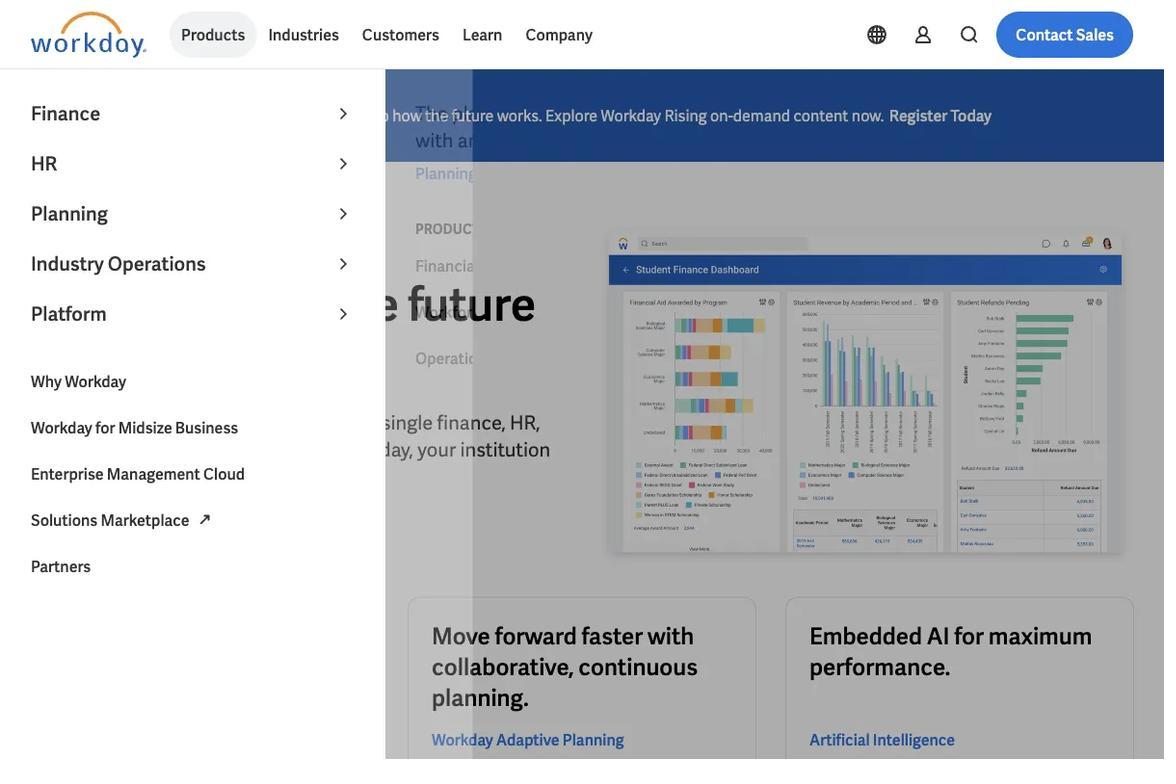 Task type: vqa. For each thing, say whether or not it's contained in the screenshot.
More on the left
no



Task type: describe. For each thing, give the bounding box(es) containing it.
customers button
[[351, 12, 451, 58]]

view
[[81, 519, 115, 539]]

workday adaptive planning
[[432, 731, 624, 751]]

workday for midsize business
[[31, 418, 238, 438]]

finance,
[[437, 410, 506, 435]]

content
[[794, 106, 849, 126]]

hr,
[[510, 410, 541, 435]]

explore
[[546, 106, 598, 126]]

1 horizontal spatial the
[[425, 106, 449, 126]]

go to the homepage image
[[31, 12, 147, 58]]

planning
[[144, 437, 220, 462]]

institution inside accelerate your institution for the future of your students.
[[31, 275, 251, 335]]

workday down the planning.
[[432, 731, 494, 751]]

a
[[367, 410, 377, 435]]

evolving
[[204, 410, 277, 435]]

higher
[[31, 410, 89, 435]]

continuous
[[579, 653, 698, 683]]

industry
[[31, 252, 104, 277]]

customers
[[362, 25, 440, 45]]

enterprise
[[31, 464, 104, 485]]

artificial intelligence link
[[810, 730, 956, 753]]

1 horizontal spatial planning
[[563, 731, 624, 751]]

people
[[545, 101, 604, 126]]

demo
[[118, 519, 160, 539]]

solutions marketplace link
[[19, 498, 366, 544]]

marketplace
[[101, 511, 190, 531]]

empower your people and adapt your workforce to the future of work.
[[416, 101, 739, 153]]

register
[[890, 106, 948, 126]]

screenshot of student finance dashboard showing financial aid by program, student revenue by academic period, and student refunds pending. image
[[598, 224, 1134, 568]]

higher education is evolving fast. with a single finance, hr, student, and planning system from workday, your institution can accelerate for what's next.
[[31, 410, 551, 489]]

artificial intelligence
[[810, 731, 956, 751]]

adapt
[[645, 101, 696, 126]]

accelerate
[[67, 464, 158, 489]]

future inside accelerate your institution for the future of your students.
[[408, 275, 536, 335]]

company
[[526, 25, 593, 45]]

partners
[[31, 557, 91, 577]]

empower
[[416, 101, 498, 126]]

with
[[648, 622, 695, 652]]

future inside empower your people and adapt your workforce to the future of work.
[[563, 128, 615, 153]]

products button
[[170, 12, 257, 58]]

why workday link
[[19, 359, 366, 405]]

employee voice link
[[404, 382, 751, 428]]

workday up enterprise
[[31, 418, 92, 438]]

finance button
[[19, 89, 366, 139]]

to
[[507, 128, 526, 153]]

hr
[[31, 151, 57, 176]]

now.
[[852, 106, 885, 126]]

faster
[[582, 622, 643, 652]]

cloud
[[203, 464, 245, 485]]

performance.
[[810, 653, 951, 683]]

partners link
[[19, 544, 366, 590]]

artificial
[[810, 731, 870, 751]]

planning.
[[432, 684, 529, 714]]

enterprise management cloud link
[[19, 451, 366, 498]]

and inside higher education is evolving fast. with a single finance, hr, student, and planning system from workday, your institution can accelerate for what's next.
[[107, 437, 140, 462]]

industry operations button
[[19, 239, 366, 289]]

platform
[[31, 302, 107, 327]]

planning button
[[19, 189, 366, 239]]

intelligence
[[874, 731, 956, 751]]

education
[[93, 410, 182, 435]]

contact sales
[[1017, 25, 1115, 45]]

workforce
[[416, 128, 503, 153]]

solutions marketplace
[[31, 511, 190, 531]]

workday inside 'link'
[[65, 372, 126, 392]]

next.
[[250, 464, 292, 489]]

with
[[322, 410, 363, 435]]

hr button
[[19, 139, 366, 189]]

on-
[[711, 106, 734, 126]]

the inside empower your people and adapt your workforce to the future of work.
[[530, 128, 559, 153]]

platform button
[[19, 289, 366, 339]]

view demo (3:37)
[[81, 519, 202, 539]]

learn button
[[451, 12, 514, 58]]

voice
[[487, 395, 526, 415]]



Task type: locate. For each thing, give the bounding box(es) containing it.
0 vertical spatial future
[[452, 106, 494, 126]]

0 horizontal spatial of
[[31, 329, 73, 389]]

workday right the why
[[65, 372, 126, 392]]

products
[[416, 221, 488, 238]]

contact
[[1017, 25, 1074, 45]]

works.
[[497, 106, 543, 126]]

solutions
[[31, 511, 98, 531]]

maximum
[[989, 622, 1093, 652]]

workday,
[[335, 437, 414, 462]]

and inside empower your people and adapt your workforce to the future of work.
[[608, 101, 641, 126]]

1 vertical spatial institution
[[460, 437, 551, 462]]

your inside higher education is evolving fast. with a single finance, hr, student, and planning system from workday, your institution can accelerate for what's next.
[[418, 437, 456, 462]]

learn
[[463, 25, 503, 45]]

contact sales link
[[997, 12, 1134, 58]]

0 vertical spatial the
[[425, 106, 449, 126]]

opens in a new tab image
[[193, 509, 217, 532]]

products
[[181, 25, 245, 45]]

workday
[[601, 106, 662, 126], [65, 372, 126, 392], [31, 418, 92, 438], [432, 731, 494, 751]]

1 horizontal spatial of
[[620, 128, 637, 153]]

the
[[425, 106, 449, 126], [530, 128, 559, 153], [328, 275, 399, 335]]

planning up industry
[[31, 202, 108, 227]]

0 horizontal spatial and
[[107, 437, 140, 462]]

0 vertical spatial and
[[608, 101, 641, 126]]

adaptive
[[497, 731, 560, 751]]

planning
[[31, 202, 108, 227], [563, 731, 624, 751]]

1 vertical spatial and
[[107, 437, 140, 462]]

workday adaptive planning link
[[432, 730, 624, 753]]

dive
[[327, 106, 359, 126]]

1 vertical spatial the
[[530, 128, 559, 153]]

institution
[[31, 275, 251, 335], [460, 437, 551, 462]]

workday up work.
[[601, 106, 662, 126]]

institution inside higher education is evolving fast. with a single finance, hr, student, and planning system from workday, your institution can accelerate for what's next.
[[460, 437, 551, 462]]

why workday
[[31, 372, 126, 392]]

workday for midsize business link
[[19, 405, 366, 451]]

single
[[382, 410, 433, 435]]

what's
[[191, 464, 246, 489]]

0 vertical spatial of
[[620, 128, 637, 153]]

can
[[31, 464, 63, 489]]

1 horizontal spatial and
[[608, 101, 641, 126]]

future up workforce
[[452, 106, 494, 126]]

ai
[[927, 622, 950, 652]]

for inside "embedded ai for maximum performance."
[[955, 622, 985, 652]]

future
[[452, 106, 494, 126], [563, 128, 615, 153], [408, 275, 536, 335]]

and left adapt
[[608, 101, 641, 126]]

finance
[[31, 101, 100, 126]]

future down products
[[408, 275, 536, 335]]

industries button
[[257, 12, 351, 58]]

business
[[175, 418, 238, 438]]

move
[[432, 622, 491, 652]]

of inside empower your people and adapt your workforce to the future of work.
[[620, 128, 637, 153]]

1 vertical spatial planning
[[563, 731, 624, 751]]

industry operations
[[31, 252, 206, 277]]

register today link
[[884, 104, 998, 128]]

rising
[[665, 106, 707, 126]]

view demo (3:37) link
[[31, 506, 221, 552]]

of down platform
[[31, 329, 73, 389]]

move forward faster with collaborative, continuous planning.
[[432, 622, 698, 714]]

for
[[260, 275, 319, 335], [95, 418, 115, 438], [162, 464, 186, 489], [955, 622, 985, 652]]

collaborative,
[[432, 653, 574, 683]]

and up enterprise management cloud at the left bottom
[[107, 437, 140, 462]]

planning right adaptive
[[563, 731, 624, 751]]

employee voice
[[416, 395, 526, 415]]

for inside accelerate your institution for the future of your students.
[[260, 275, 319, 335]]

1 vertical spatial future
[[563, 128, 615, 153]]

management
[[107, 464, 200, 485]]

operations
[[108, 252, 206, 277]]

midsize
[[118, 418, 172, 438]]

embedded
[[810, 622, 923, 652]]

of inside accelerate your institution for the future of your students.
[[31, 329, 73, 389]]

of left work.
[[620, 128, 637, 153]]

why
[[31, 372, 62, 392]]

sales
[[1077, 25, 1115, 45]]

students.
[[186, 329, 384, 389]]

company button
[[514, 12, 605, 58]]

0 horizontal spatial institution
[[31, 275, 251, 335]]

planning inside dropdown button
[[31, 202, 108, 227]]

1 horizontal spatial institution
[[460, 437, 551, 462]]

0 horizontal spatial planning
[[31, 202, 108, 227]]

0 vertical spatial planning
[[31, 202, 108, 227]]

accelerate your institution for the future of your students.
[[31, 221, 536, 389]]

2 vertical spatial the
[[328, 275, 399, 335]]

today
[[951, 106, 992, 126]]

work.
[[641, 128, 688, 153]]

the inside accelerate your institution for the future of your students.
[[328, 275, 399, 335]]

2 vertical spatial future
[[408, 275, 536, 335]]

employee
[[416, 395, 484, 415]]

future down explore at the top of page
[[563, 128, 615, 153]]

into
[[362, 106, 389, 126]]

embedded ai for maximum performance.
[[810, 622, 1093, 683]]

for inside higher education is evolving fast. with a single finance, hr, student, and planning system from workday, your institution can accelerate for what's next.
[[162, 464, 186, 489]]

1 vertical spatial of
[[31, 329, 73, 389]]

your
[[502, 101, 541, 126], [700, 101, 739, 126], [268, 221, 362, 281], [83, 329, 177, 389], [418, 437, 456, 462]]

2 horizontal spatial the
[[530, 128, 559, 153]]

0 vertical spatial institution
[[31, 275, 251, 335]]

0 horizontal spatial the
[[328, 275, 399, 335]]

dive into how the future works. explore workday rising on-demand content now. register today
[[327, 106, 992, 126]]

how
[[393, 106, 422, 126]]

enterprise management cloud
[[31, 464, 245, 485]]

accelerate
[[31, 221, 259, 281]]

from
[[290, 437, 331, 462]]

industries
[[268, 25, 339, 45]]

is
[[186, 410, 200, 435]]

system
[[224, 437, 286, 462]]

fast.
[[281, 410, 318, 435]]

forward
[[495, 622, 577, 652]]

demand
[[734, 106, 791, 126]]

student,
[[31, 437, 103, 462]]



